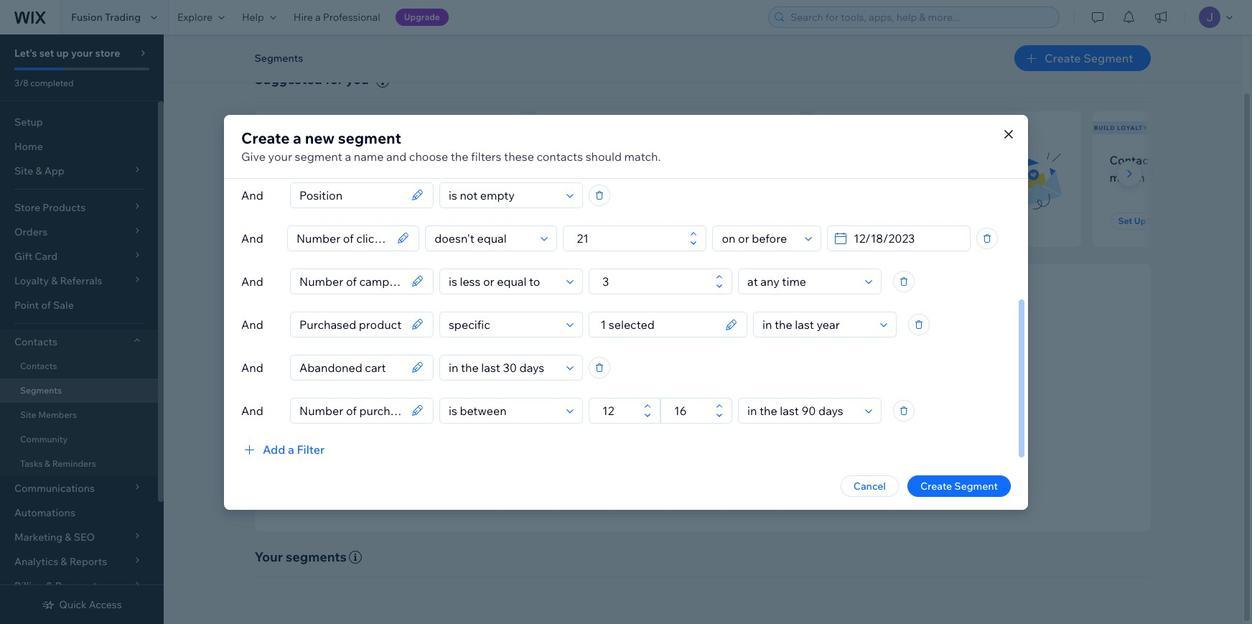 Task type: vqa. For each thing, say whether or not it's contained in the screenshot.
LEARN HOW IT WORKS link
no



Task type: locate. For each thing, give the bounding box(es) containing it.
new inside new contacts who recently subscribed to your mailing list
[[272, 153, 296, 167]]

2 up from the left
[[576, 216, 588, 226]]

0 vertical spatial email
[[868, 153, 897, 167]]

2 vertical spatial contacts
[[20, 361, 57, 371]]

of down right
[[668, 406, 677, 419]]

personalized
[[587, 426, 647, 439]]

a left name
[[345, 149, 351, 163]]

set up segment button for subscribed
[[272, 213, 357, 230]]

site
[[20, 409, 36, 420]]

contacts
[[537, 149, 583, 163], [299, 153, 346, 167], [679, 406, 720, 419]]

None field
[[295, 183, 407, 207], [292, 226, 393, 250], [295, 269, 407, 293], [295, 312, 407, 336], [295, 355, 407, 380], [295, 398, 407, 423], [295, 183, 407, 207], [292, 226, 393, 250], [295, 269, 407, 293], [295, 312, 407, 336], [295, 355, 407, 380], [295, 398, 407, 423]]

2 set up segment from the left
[[560, 216, 627, 226]]

create inside the reach the right target audience create specific groups of contacts that update automatically send personalized email campaigns to drive sales and build trust
[[560, 406, 592, 419]]

email up on
[[868, 153, 897, 167]]

subscribers down suggested
[[274, 124, 323, 131]]

up down contacts with a birthday th
[[1135, 216, 1147, 226]]

0 vertical spatial subscribers
[[274, 124, 323, 131]]

subscribers up campaign at the right of the page
[[899, 153, 963, 167]]

2 and from the top
[[241, 231, 263, 245]]

0 horizontal spatial of
[[41, 299, 51, 312]]

email inside 'active email subscribers who clicked on your campaign'
[[868, 153, 897, 167]]

fusion trading
[[71, 11, 141, 24]]

contacts down point of sale
[[14, 335, 57, 348]]

a
[[315, 11, 321, 24], [293, 128, 302, 147], [345, 149, 351, 163], [1188, 153, 1194, 167], [626, 170, 633, 184], [288, 442, 294, 456]]

set up segment button down contacts with a birthday th
[[1110, 213, 1195, 230]]

email inside the reach the right target audience create specific groups of contacts that update automatically send personalized email campaigns to drive sales and build trust
[[649, 426, 674, 439]]

create inside 'create a new segment give your segment a name and choose the filters these contacts should match.'
[[241, 128, 290, 147]]

quick access
[[59, 598, 122, 611]]

access
[[89, 598, 122, 611]]

0 horizontal spatial the
[[451, 149, 469, 163]]

set up segment button down on
[[831, 213, 915, 230]]

who up purchase
[[662, 153, 685, 167]]

who
[[348, 153, 371, 167], [662, 153, 685, 167], [965, 153, 988, 167]]

segments inside sidebar element
[[20, 385, 62, 396]]

a inside the 'add a filter' button
[[288, 442, 294, 456]]

1 vertical spatial create segment
[[921, 479, 998, 492]]

2 horizontal spatial who
[[965, 153, 988, 167]]

create a new segment give your segment a name and choose the filters these contacts should match.
[[241, 128, 661, 163]]

0 vertical spatial of
[[41, 299, 51, 312]]

0 horizontal spatial contacts
[[299, 153, 346, 167]]

cancel
[[854, 479, 886, 492]]

0 horizontal spatial create segment
[[921, 479, 998, 492]]

0 horizontal spatial who
[[348, 153, 371, 167]]

suggested
[[255, 71, 322, 88]]

segment for subscribed's set up segment button
[[310, 216, 348, 226]]

1 horizontal spatial of
[[668, 406, 677, 419]]

Search for tools, apps, help & more... field
[[786, 7, 1055, 27]]

the inside the reach the right target audience create specific groups of contacts that update automatically send personalized email campaigns to drive sales and build trust
[[648, 385, 668, 401]]

0 horizontal spatial and
[[386, 149, 407, 163]]

and
[[241, 188, 263, 202], [241, 231, 263, 245], [241, 274, 263, 288], [241, 317, 263, 331], [241, 360, 263, 375], [241, 403, 263, 418]]

and
[[386, 149, 407, 163], [794, 426, 812, 439]]

segment up name
[[338, 128, 401, 147]]

set up segment button
[[272, 213, 357, 230], [551, 213, 636, 230], [831, 213, 915, 230], [1110, 213, 1195, 230]]

segment down the new on the top left
[[295, 149, 342, 163]]

the
[[451, 149, 469, 163], [648, 385, 668, 401]]

segments inside button
[[255, 52, 303, 65]]

a right hire
[[315, 11, 321, 24]]

2 horizontal spatial contacts
[[679, 406, 720, 419]]

1 horizontal spatial the
[[648, 385, 668, 401]]

reach
[[607, 385, 645, 401]]

automations link
[[0, 501, 158, 525]]

who inside new contacts who recently subscribed to your mailing list
[[348, 153, 371, 167]]

0 horizontal spatial segments
[[20, 385, 62, 396]]

to right subscribed
[[335, 170, 346, 184]]

segments
[[255, 52, 303, 65], [20, 385, 62, 396]]

Choose a condition field
[[445, 183, 562, 207], [430, 226, 537, 250], [445, 269, 562, 293], [445, 312, 562, 336], [445, 355, 562, 380], [445, 398, 562, 423]]

0 vertical spatial segments
[[255, 52, 303, 65]]

who up campaign at the right of the page
[[965, 153, 988, 167]]

0 vertical spatial and
[[386, 149, 407, 163]]

contacts up haven't
[[537, 149, 583, 163]]

these
[[504, 149, 534, 163]]

contacts inside popup button
[[14, 335, 57, 348]]

1 vertical spatial the
[[648, 385, 668, 401]]

enter a number text field up select options "field"
[[598, 269, 712, 293]]

up
[[56, 47, 69, 60]]

up down subscribed
[[297, 216, 308, 226]]

who inside 'active email subscribers who clicked on your campaign'
[[965, 153, 988, 167]]

set up segment down contacts with a birthday th
[[1119, 216, 1186, 226]]

1 horizontal spatial create segment button
[[1015, 45, 1151, 71]]

add a filter button
[[241, 441, 325, 458]]

1 horizontal spatial who
[[662, 153, 685, 167]]

that
[[722, 406, 741, 419]]

haven't
[[551, 170, 591, 184]]

up down 'clicked' on the right
[[855, 216, 867, 226]]

new up the give
[[256, 124, 272, 131]]

3 set up segment button from the left
[[831, 213, 915, 230]]

contacts down the new on the top left
[[299, 153, 346, 167]]

community link
[[0, 427, 158, 452]]

enter a number text field down "made"
[[573, 226, 686, 250]]

create segment button for cancel
[[908, 475, 1011, 497]]

contacts down contacts popup button
[[20, 361, 57, 371]]

to inside the reach the right target audience create specific groups of contacts that update automatically send personalized email campaigns to drive sales and build trust
[[730, 426, 740, 439]]

1 vertical spatial create segment button
[[908, 475, 1011, 497]]

new for new contacts who recently subscribed to your mailing list
[[272, 153, 296, 167]]

3 set up segment from the left
[[839, 216, 907, 226]]

to
[[335, 170, 346, 184], [730, 426, 740, 439]]

set up segment button down subscribed
[[272, 213, 357, 230]]

1 vertical spatial segments
[[20, 385, 62, 396]]

0 vertical spatial the
[[451, 149, 469, 163]]

Enter a number text field
[[573, 226, 686, 250], [598, 269, 712, 293]]

1 horizontal spatial and
[[794, 426, 812, 439]]

the left filters on the top
[[451, 149, 469, 163]]

email down groups
[[649, 426, 674, 439]]

contacts button
[[0, 330, 158, 354]]

set up segment down on
[[839, 216, 907, 226]]

0 vertical spatial create segment button
[[1015, 45, 1151, 71]]

a down customers
[[626, 170, 633, 184]]

reach the right target audience create specific groups of contacts that update automatically send personalized email campaigns to drive sales and build trust
[[560, 385, 862, 439]]

contacts with a birthday th
[[1110, 153, 1253, 184]]

your right the give
[[268, 149, 292, 163]]

2 who from the left
[[662, 153, 685, 167]]

1 up from the left
[[297, 216, 308, 226]]

4 set from the left
[[1119, 216, 1133, 226]]

the up groups
[[648, 385, 668, 401]]

5 and from the top
[[241, 360, 263, 375]]

0 horizontal spatial email
[[649, 426, 674, 439]]

1 set up segment from the left
[[280, 216, 348, 226]]

segment for 4th set up segment button from the left
[[1148, 216, 1186, 226]]

set up segment down "made"
[[560, 216, 627, 226]]

recently
[[374, 153, 418, 167]]

your down name
[[349, 170, 373, 184]]

segments up suggested
[[255, 52, 303, 65]]

segments for segments link
[[20, 385, 62, 396]]

your right on
[[888, 170, 912, 184]]

fusion
[[71, 11, 103, 24]]

and inside the reach the right target audience create specific groups of contacts that update automatically send personalized email campaigns to drive sales and build trust
[[794, 426, 812, 439]]

segments up site members
[[20, 385, 62, 396]]

tasks
[[20, 458, 43, 469]]

1 horizontal spatial segments
[[255, 52, 303, 65]]

email
[[868, 153, 897, 167], [649, 426, 674, 439]]

segments button
[[247, 47, 310, 69]]

set up segment down subscribed
[[280, 216, 348, 226]]

1 vertical spatial to
[[730, 426, 740, 439]]

build
[[814, 426, 837, 439]]

1 horizontal spatial to
[[730, 426, 740, 439]]

3/8
[[14, 78, 28, 88]]

contacts down the loyalty
[[1110, 153, 1159, 167]]

1 vertical spatial new
[[272, 153, 296, 167]]

a right with
[[1188, 153, 1194, 167]]

12/18/2023 field
[[850, 226, 966, 250]]

0 horizontal spatial to
[[335, 170, 346, 184]]

0 vertical spatial create segment
[[1045, 51, 1134, 65]]

0 horizontal spatial subscribers
[[274, 124, 323, 131]]

list containing new contacts who recently subscribed to your mailing list
[[252, 111, 1253, 247]]

set up segment for subscribed
[[280, 216, 348, 226]]

1 vertical spatial email
[[649, 426, 674, 439]]

up down haven't
[[576, 216, 588, 226]]

new
[[256, 124, 272, 131], [272, 153, 296, 167]]

to left the drive
[[730, 426, 740, 439]]

0 vertical spatial new
[[256, 124, 272, 131]]

0 vertical spatial contacts
[[1110, 153, 1159, 167]]

1 horizontal spatial email
[[868, 153, 897, 167]]

1 vertical spatial contacts
[[14, 335, 57, 348]]

1 set up segment button from the left
[[272, 213, 357, 230]]

customers
[[602, 153, 659, 167]]

1 who from the left
[[348, 153, 371, 167]]

of
[[41, 299, 51, 312], [668, 406, 677, 419]]

set up segment button for clicked
[[831, 213, 915, 230]]

upgrade button
[[395, 9, 449, 26]]

help button
[[233, 0, 285, 34]]

create segment
[[1045, 51, 1134, 65], [921, 479, 998, 492]]

who left the recently
[[348, 153, 371, 167]]

1 horizontal spatial contacts
[[537, 149, 583, 163]]

1 vertical spatial subscribers
[[899, 153, 963, 167]]

2 set up segment button from the left
[[551, 213, 636, 230]]

set
[[280, 216, 295, 226], [560, 216, 574, 226], [839, 216, 853, 226], [1119, 216, 1133, 226]]

and up "mailing"
[[386, 149, 407, 163]]

0 vertical spatial to
[[335, 170, 346, 184]]

create
[[1045, 51, 1081, 65], [241, 128, 290, 147], [560, 406, 592, 419], [921, 479, 953, 492]]

your
[[71, 47, 93, 60], [268, 149, 292, 163], [349, 170, 373, 184], [888, 170, 912, 184]]

1 horizontal spatial create segment
[[1045, 51, 1134, 65]]

0 horizontal spatial create segment button
[[908, 475, 1011, 497]]

up for made
[[576, 216, 588, 226]]

your right up
[[71, 47, 93, 60]]

a inside contacts with a birthday th
[[1188, 153, 1194, 167]]

update
[[744, 406, 777, 419]]

Select options field
[[594, 312, 721, 336]]

of left the sale
[[41, 299, 51, 312]]

3 set from the left
[[839, 216, 853, 226]]

3 up from the left
[[855, 216, 867, 226]]

subscribers inside 'active email subscribers who clicked on your campaign'
[[899, 153, 963, 167]]

1 horizontal spatial subscribers
[[899, 153, 963, 167]]

1 set from the left
[[280, 216, 295, 226]]

contacts inside 'create a new segment give your segment a name and choose the filters these contacts should match.'
[[537, 149, 583, 163]]

tasks & reminders
[[20, 458, 96, 469]]

sale
[[53, 299, 74, 312]]

send
[[560, 426, 585, 439]]

1 vertical spatial segment
[[295, 149, 342, 163]]

clicked
[[831, 170, 869, 184]]

and down automatically
[[794, 426, 812, 439]]

contacts up "campaigns" on the bottom of the page
[[679, 406, 720, 419]]

new up subscribed
[[272, 153, 296, 167]]

who inside potential customers who haven't made a purchase yet
[[662, 153, 685, 167]]

1 vertical spatial of
[[668, 406, 677, 419]]

list
[[252, 111, 1253, 247]]

new
[[305, 128, 335, 147]]

setup link
[[0, 110, 158, 134]]

Select an option field
[[718, 226, 801, 250], [743, 269, 861, 293], [758, 312, 876, 336], [743, 398, 861, 423]]

a right add
[[288, 442, 294, 456]]

3 who from the left
[[965, 153, 988, 167]]

set up segment button for made
[[551, 213, 636, 230]]

choose
[[409, 149, 448, 163]]

set up segment button down "made"
[[551, 213, 636, 230]]

1 vertical spatial and
[[794, 426, 812, 439]]

sidebar element
[[0, 34, 164, 624]]

segments link
[[0, 379, 158, 403]]

3 and from the top
[[241, 274, 263, 288]]

2 set from the left
[[560, 216, 574, 226]]



Task type: describe. For each thing, give the bounding box(es) containing it.
point
[[14, 299, 39, 312]]

hire a professional
[[294, 11, 380, 24]]

contacts inside the reach the right target audience create specific groups of contacts that update automatically send personalized email campaigns to drive sales and build trust
[[679, 406, 720, 419]]

contacts link
[[0, 354, 158, 379]]

for
[[325, 71, 343, 88]]

setup
[[14, 116, 43, 129]]

your inside new contacts who recently subscribed to your mailing list
[[349, 170, 373, 184]]

new for new subscribers
[[256, 124, 272, 131]]

loyalty
[[1118, 124, 1148, 131]]

site members link
[[0, 403, 158, 427]]

filters
[[471, 149, 502, 163]]

th
[[1245, 153, 1253, 167]]

campaigns
[[677, 426, 728, 439]]

active email subscribers who clicked on your campaign
[[831, 153, 988, 184]]

the inside 'create a new segment give your segment a name and choose the filters these contacts should match.'
[[451, 149, 469, 163]]

potential
[[551, 153, 599, 167]]

home link
[[0, 134, 158, 159]]

&
[[45, 458, 50, 469]]

set up segment for made
[[560, 216, 627, 226]]

set
[[39, 47, 54, 60]]

point of sale
[[14, 299, 74, 312]]

point of sale link
[[0, 293, 158, 317]]

up for clicked
[[855, 216, 867, 226]]

set up segment for clicked
[[839, 216, 907, 226]]

hire a professional link
[[285, 0, 389, 34]]

0 vertical spatial segment
[[338, 128, 401, 147]]

contacts for contacts popup button
[[14, 335, 57, 348]]

segments for segments button
[[255, 52, 303, 65]]

contacts for contacts link
[[20, 361, 57, 371]]

a left the new on the top left
[[293, 128, 302, 147]]

should
[[586, 149, 622, 163]]

birthday
[[1197, 153, 1242, 167]]

you
[[346, 71, 369, 88]]

your inside 'active email subscribers who clicked on your campaign'
[[888, 170, 912, 184]]

of inside the reach the right target audience create specific groups of contacts that update automatically send personalized email campaigns to drive sales and build trust
[[668, 406, 677, 419]]

on
[[871, 170, 885, 184]]

list
[[418, 170, 434, 184]]

contacts inside new contacts who recently subscribed to your mailing list
[[299, 153, 346, 167]]

quick
[[59, 598, 87, 611]]

audience
[[743, 385, 799, 401]]

1 vertical spatial enter a number text field
[[598, 269, 712, 293]]

a inside potential customers who haven't made a purchase yet
[[626, 170, 633, 184]]

match.
[[625, 149, 661, 163]]

name
[[354, 149, 384, 163]]

set for potential customers who haven't made a purchase yet
[[560, 216, 574, 226]]

automations
[[14, 506, 75, 519]]

contacts inside contacts with a birthday th
[[1110, 153, 1159, 167]]

0 vertical spatial enter a number text field
[[573, 226, 686, 250]]

4 up from the left
[[1135, 216, 1147, 226]]

your
[[255, 549, 283, 565]]

add
[[263, 442, 285, 456]]

let's set up your store
[[14, 47, 120, 60]]

automatically
[[779, 406, 842, 419]]

specific
[[594, 406, 630, 419]]

with
[[1162, 153, 1185, 167]]

mailing
[[376, 170, 415, 184]]

build loyalty
[[1095, 124, 1148, 131]]

subscribed
[[272, 170, 332, 184]]

made
[[593, 170, 624, 184]]

groups
[[632, 406, 665, 419]]

To text field
[[670, 398, 712, 423]]

add a filter
[[263, 442, 325, 456]]

4 and from the top
[[241, 317, 263, 331]]

4 set up segment from the left
[[1119, 216, 1186, 226]]

your segments
[[255, 549, 347, 565]]

who for your
[[348, 153, 371, 167]]

sales
[[768, 426, 792, 439]]

3/8 completed
[[14, 78, 74, 88]]

to inside new contacts who recently subscribed to your mailing list
[[335, 170, 346, 184]]

1 and from the top
[[241, 188, 263, 202]]

let's
[[14, 47, 37, 60]]

set for new contacts who recently subscribed to your mailing list
[[280, 216, 295, 226]]

build
[[1095, 124, 1116, 131]]

campaign
[[915, 170, 968, 184]]

purchase
[[635, 170, 685, 184]]

your inside 'create a new segment give your segment a name and choose the filters these contacts should match.'
[[268, 149, 292, 163]]

right
[[671, 385, 700, 401]]

store
[[95, 47, 120, 60]]

segment for set up segment button corresponding to made
[[590, 216, 627, 226]]

yet
[[688, 170, 705, 184]]

filter
[[297, 442, 325, 456]]

active
[[831, 153, 865, 167]]

tasks & reminders link
[[0, 452, 158, 476]]

new subscribers
[[256, 124, 323, 131]]

reminders
[[52, 458, 96, 469]]

potential customers who haven't made a purchase yet
[[551, 153, 705, 184]]

set for active email subscribers who clicked on your campaign
[[839, 216, 853, 226]]

your inside sidebar element
[[71, 47, 93, 60]]

trading
[[105, 11, 141, 24]]

segment for clicked's set up segment button
[[869, 216, 907, 226]]

create segment button for segments
[[1015, 45, 1151, 71]]

site members
[[20, 409, 77, 420]]

From text field
[[598, 398, 640, 423]]

new contacts who recently subscribed to your mailing list
[[272, 153, 434, 184]]

and inside 'create a new segment give your segment a name and choose the filters these contacts should match.'
[[386, 149, 407, 163]]

give
[[241, 149, 266, 163]]

upgrade
[[404, 11, 440, 22]]

suggested for you
[[255, 71, 369, 88]]

community
[[20, 434, 68, 445]]

hire
[[294, 11, 313, 24]]

target
[[703, 385, 740, 401]]

drive
[[742, 426, 766, 439]]

completed
[[30, 78, 74, 88]]

professional
[[323, 11, 380, 24]]

explore
[[177, 11, 213, 24]]

6 and from the top
[[241, 403, 263, 418]]

of inside point of sale link
[[41, 299, 51, 312]]

home
[[14, 140, 43, 153]]

who for purchase
[[662, 153, 685, 167]]

a inside hire a professional link
[[315, 11, 321, 24]]

cancel button
[[841, 475, 899, 497]]

up for subscribed
[[297, 216, 308, 226]]

quick access button
[[42, 598, 122, 611]]

4 set up segment button from the left
[[1110, 213, 1195, 230]]

members
[[38, 409, 77, 420]]



